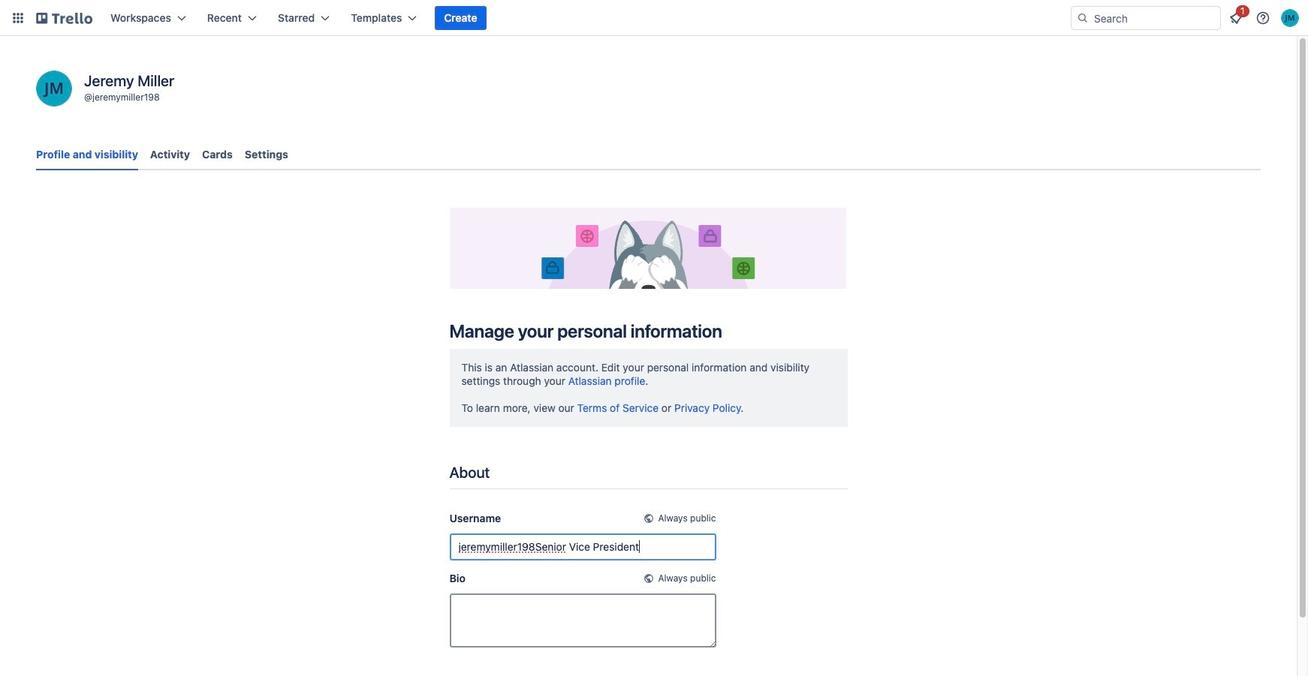 Task type: vqa. For each thing, say whether or not it's contained in the screenshot.
"B"
no



Task type: describe. For each thing, give the bounding box(es) containing it.
Search field
[[1089, 8, 1221, 29]]

jeremy miller (jeremymiller198) image
[[1281, 9, 1299, 27]]

primary element
[[0, 0, 1308, 36]]

1 notification image
[[1227, 9, 1245, 27]]

open information menu image
[[1256, 11, 1271, 26]]

jeremy miller (jeremymiller198) image
[[36, 71, 72, 107]]



Task type: locate. For each thing, give the bounding box(es) containing it.
back to home image
[[36, 6, 92, 30]]

None text field
[[450, 534, 716, 561]]

None text field
[[450, 594, 716, 648]]

search image
[[1077, 12, 1089, 24]]



